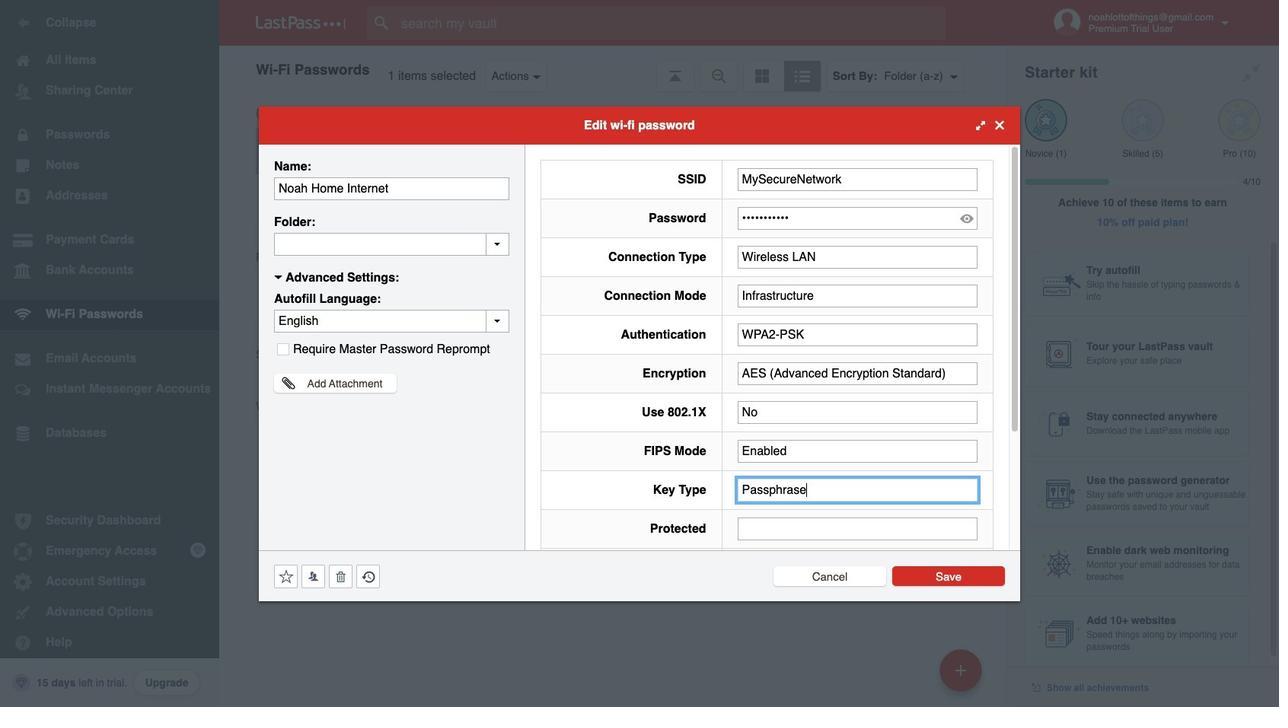 Task type: locate. For each thing, give the bounding box(es) containing it.
vault options navigation
[[219, 46, 1007, 91]]

None text field
[[274, 233, 509, 255], [738, 246, 978, 268], [738, 284, 978, 307], [738, 323, 978, 346], [738, 440, 978, 463], [738, 479, 978, 501], [274, 233, 509, 255], [738, 246, 978, 268], [738, 284, 978, 307], [738, 323, 978, 346], [738, 440, 978, 463], [738, 479, 978, 501]]

new item image
[[956, 665, 966, 676]]

search my vault text field
[[367, 6, 975, 40]]

None password field
[[738, 207, 978, 230]]

None text field
[[738, 168, 978, 191], [274, 177, 509, 200], [738, 362, 978, 385], [738, 401, 978, 424], [738, 517, 978, 540], [738, 168, 978, 191], [274, 177, 509, 200], [738, 362, 978, 385], [738, 401, 978, 424], [738, 517, 978, 540]]

dialog
[[259, 106, 1020, 698]]

Search search field
[[367, 6, 975, 40]]

new item navigation
[[934, 645, 991, 707]]



Task type: describe. For each thing, give the bounding box(es) containing it.
lastpass image
[[256, 16, 346, 30]]

main navigation navigation
[[0, 0, 219, 707]]



